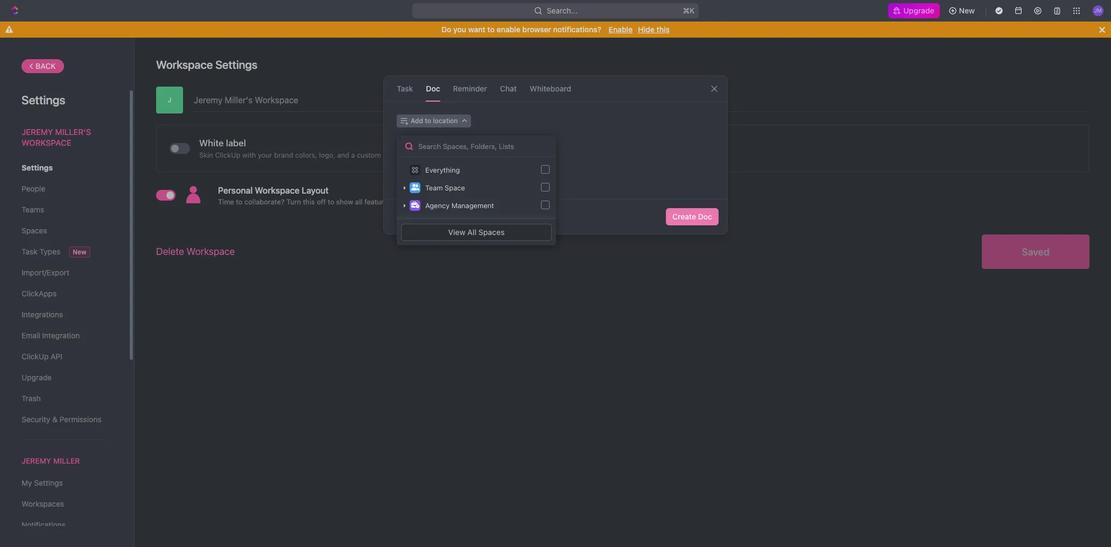 Task type: locate. For each thing, give the bounding box(es) containing it.
0 horizontal spatial spaces
[[22, 226, 47, 235]]

0 vertical spatial jeremy
[[22, 127, 53, 137]]

1 horizontal spatial doc
[[698, 212, 712, 221]]

upgrade link up trash link
[[22, 369, 107, 387]]

view all spaces
[[448, 228, 505, 237]]

workspace inside personal workspace layout time to collaborate? turn this off to show all features designed for team productivity.
[[255, 186, 299, 195]]

1 horizontal spatial task
[[397, 84, 413, 93]]

0 vertical spatial new
[[959, 6, 975, 15]]

1 vertical spatial upgrade
[[22, 373, 52, 382]]

add to location button
[[397, 115, 471, 128]]

Team Na﻿me text field
[[194, 87, 1090, 111]]

add
[[411, 117, 423, 125]]

doc right create
[[698, 212, 712, 221]]

to right the off
[[328, 198, 334, 206]]

1 vertical spatial this
[[303, 198, 315, 206]]

with
[[242, 150, 256, 159]]

2 jeremy from the top
[[22, 456, 51, 466]]

spaces link
[[22, 222, 107, 240]]

designed
[[393, 198, 423, 206]]

j
[[168, 96, 171, 104]]

workspace up collaborate?
[[255, 186, 299, 195]]

1 horizontal spatial upgrade
[[903, 6, 934, 15]]

user group image
[[411, 184, 419, 191]]

clickup left 'api'
[[22, 352, 49, 361]]

1 vertical spatial doc
[[698, 212, 712, 221]]

1 horizontal spatial clickup
[[215, 150, 240, 159]]

doc right task button
[[426, 84, 440, 93]]

team
[[425, 184, 443, 192]]

0 horizontal spatial new
[[73, 248, 86, 256]]

1 vertical spatial clickup
[[22, 352, 49, 361]]

this inside personal workspace layout time to collaborate? turn this off to show all features designed for team productivity.
[[303, 198, 315, 206]]

add to location button
[[397, 115, 471, 128]]

this right hide at the top of page
[[656, 25, 670, 34]]

new button
[[944, 2, 981, 19]]

enable
[[609, 25, 633, 34]]

task
[[397, 84, 413, 93], [22, 247, 37, 256]]

workspace inside jeremy miller's workspace
[[22, 138, 71, 147]]

jeremy up 'my settings'
[[22, 456, 51, 466]]

1 vertical spatial upgrade link
[[22, 369, 107, 387]]

productivity.
[[454, 198, 495, 206]]

workspace
[[156, 58, 213, 71], [22, 138, 71, 147], [255, 186, 299, 195], [187, 246, 235, 257]]

⌘k
[[683, 6, 695, 15]]

1 vertical spatial task
[[22, 247, 37, 256]]

delete workspace button
[[156, 240, 235, 264]]

brand
[[274, 150, 293, 159]]

show
[[336, 198, 353, 206]]

1 horizontal spatial upgrade link
[[888, 3, 940, 18]]

workspace right delete
[[187, 246, 235, 257]]

notifications
[[22, 521, 65, 530]]

clickup inside white label skin clickup with your brand colors, logo, and a custom url.
[[215, 150, 240, 159]]

security & permissions link
[[22, 411, 107, 429]]

spaces
[[22, 226, 47, 235], [478, 228, 505, 237]]

business time image
[[411, 202, 419, 209]]

1 vertical spatial jeremy
[[22, 456, 51, 466]]

new inside settings element
[[73, 248, 86, 256]]

all
[[467, 228, 476, 237]]

upgrade
[[903, 6, 934, 15], [22, 373, 52, 382]]

task left "types"
[[22, 247, 37, 256]]

&
[[52, 415, 57, 424]]

task inside settings element
[[22, 247, 37, 256]]

settings link
[[22, 159, 107, 177]]

spaces right all
[[478, 228, 505, 237]]

permissions
[[60, 415, 101, 424]]

view all spaces button
[[401, 224, 552, 241]]

turn
[[286, 198, 301, 206]]

clickup down label
[[215, 150, 240, 159]]

jeremy miller
[[22, 456, 80, 466]]

agency
[[425, 201, 450, 210]]

new
[[959, 6, 975, 15], [73, 248, 86, 256]]

notifications link
[[22, 516, 107, 535]]

1 horizontal spatial this
[[656, 25, 670, 34]]

0 horizontal spatial clickup
[[22, 352, 49, 361]]

upgrade down the clickup api
[[22, 373, 52, 382]]

api
[[51, 352, 62, 361]]

chat button
[[500, 76, 517, 101]]

0 horizontal spatial this
[[303, 198, 315, 206]]

Name this Doc... field
[[384, 134, 727, 147]]

to right add
[[425, 117, 431, 125]]

jeremy inside jeremy miller's workspace
[[22, 127, 53, 137]]

0 vertical spatial doc
[[426, 84, 440, 93]]

upgrade link left the new button
[[888, 3, 940, 18]]

import/export link
[[22, 264, 107, 282]]

to right the want
[[487, 25, 495, 34]]

layout
[[302, 186, 329, 195]]

0 horizontal spatial upgrade link
[[22, 369, 107, 387]]

spaces down "teams"
[[22, 226, 47, 235]]

my settings
[[22, 479, 63, 488]]

0 horizontal spatial upgrade
[[22, 373, 52, 382]]

hide
[[638, 25, 655, 34]]

location
[[433, 117, 458, 125]]

url.
[[383, 150, 399, 159]]

1 jeremy from the top
[[22, 127, 53, 137]]

1 vertical spatial new
[[73, 248, 86, 256]]

this
[[656, 25, 670, 34], [303, 198, 315, 206]]

upgrade inside settings element
[[22, 373, 52, 382]]

delete
[[156, 246, 184, 257]]

personal workspace layout time to collaborate? turn this off to show all features designed for team productivity.
[[218, 186, 495, 206]]

delete workspace
[[156, 246, 235, 257]]

settings element
[[0, 38, 135, 547]]

upgrade link
[[888, 3, 940, 18], [22, 369, 107, 387]]

1 horizontal spatial new
[[959, 6, 975, 15]]

workspace inside button
[[187, 246, 235, 257]]

0 horizontal spatial doc
[[426, 84, 440, 93]]

this left the off
[[303, 198, 315, 206]]

clickapps
[[22, 289, 57, 298]]

0 vertical spatial this
[[656, 25, 670, 34]]

everything
[[425, 166, 460, 174]]

jeremy left miller's
[[22, 127, 53, 137]]

0 vertical spatial task
[[397, 84, 413, 93]]

to down personal
[[236, 198, 243, 206]]

to
[[487, 25, 495, 34], [425, 117, 431, 125], [236, 198, 243, 206], [328, 198, 334, 206]]

want
[[468, 25, 485, 34]]

security
[[22, 415, 50, 424]]

0 vertical spatial clickup
[[215, 150, 240, 159]]

dialog
[[383, 75, 728, 235]]

management
[[452, 201, 494, 210]]

email
[[22, 331, 40, 340]]

doc button
[[426, 76, 440, 101]]

integration
[[42, 331, 80, 340]]

1 horizontal spatial spaces
[[478, 228, 505, 237]]

my
[[22, 479, 32, 488]]

spaces inside button
[[478, 228, 505, 237]]

workspace down miller's
[[22, 138, 71, 147]]

0 horizontal spatial task
[[22, 247, 37, 256]]

upgrade left the new button
[[903, 6, 934, 15]]

clickup api
[[22, 352, 62, 361]]

security & permissions
[[22, 415, 101, 424]]

task left doc button
[[397, 84, 413, 93]]

to inside button
[[425, 117, 431, 125]]



Task type: vqa. For each thing, say whether or not it's contained in the screenshot.
Templates button
no



Task type: describe. For each thing, give the bounding box(es) containing it.
create
[[672, 212, 696, 221]]

for
[[425, 198, 434, 206]]

do you want to enable browser notifications? enable hide this
[[441, 25, 670, 34]]

email integration
[[22, 331, 80, 340]]

time
[[218, 198, 234, 206]]

clickup inside 'clickup api' link
[[22, 352, 49, 361]]

settings inside settings link
[[22, 163, 53, 172]]

you
[[453, 25, 466, 34]]

clickapps link
[[22, 285, 107, 303]]

people link
[[22, 180, 107, 198]]

import/export
[[22, 268, 69, 277]]

miller
[[53, 456, 80, 466]]

jeremy miller's workspace
[[22, 127, 91, 147]]

spaces inside settings element
[[22, 226, 47, 235]]

task button
[[397, 76, 413, 101]]

task for task
[[397, 84, 413, 93]]

settings inside my settings link
[[34, 479, 63, 488]]

email integration link
[[22, 327, 107, 345]]

clickup api link
[[22, 348, 107, 366]]

view
[[448, 228, 465, 237]]

upgrade link inside settings element
[[22, 369, 107, 387]]

team
[[436, 198, 452, 206]]

doc inside button
[[698, 212, 712, 221]]

task types
[[22, 247, 60, 256]]

jeremy for jeremy miller's workspace
[[22, 127, 53, 137]]

teams
[[22, 205, 44, 214]]

trash link
[[22, 390, 107, 408]]

0 vertical spatial upgrade link
[[888, 3, 940, 18]]

workspaces
[[22, 500, 64, 509]]

trash
[[22, 394, 41, 403]]

skin
[[199, 150, 213, 159]]

label
[[226, 138, 246, 148]]

do
[[441, 25, 451, 34]]

reminder button
[[453, 76, 487, 101]]

types
[[39, 247, 60, 256]]

team space
[[425, 184, 465, 192]]

white label skin clickup with your brand colors, logo, and a custom url.
[[199, 138, 399, 159]]

integrations
[[22, 310, 63, 319]]

custom
[[357, 150, 381, 159]]

whiteboard
[[530, 84, 571, 93]]

off
[[317, 198, 326, 206]]

back
[[36, 61, 56, 71]]

jeremy for jeremy miller
[[22, 456, 51, 466]]

add to location
[[411, 117, 458, 125]]

personal
[[218, 186, 253, 195]]

your
[[258, 150, 272, 159]]

logo,
[[319, 150, 335, 159]]

agency management
[[425, 201, 494, 210]]

saved button
[[982, 235, 1090, 269]]

reminder
[[453, 84, 487, 93]]

new inside button
[[959, 6, 975, 15]]

features
[[364, 198, 391, 206]]

task for task types
[[22, 247, 37, 256]]

a
[[351, 150, 355, 159]]

colors,
[[295, 150, 317, 159]]

my settings link
[[22, 474, 107, 493]]

teams link
[[22, 201, 107, 219]]

search...
[[547, 6, 577, 15]]

people
[[22, 184, 45, 193]]

Search Spaces, Folders, Lists text field
[[397, 136, 556, 157]]

browser
[[522, 25, 551, 34]]

workspaces link
[[22, 495, 107, 514]]

miller's
[[55, 127, 91, 137]]

white
[[199, 138, 224, 148]]

0 vertical spatial upgrade
[[903, 6, 934, 15]]

workspace settings
[[156, 58, 257, 71]]

workspace up j
[[156, 58, 213, 71]]

back link
[[22, 59, 64, 73]]

chat
[[500, 84, 517, 93]]

and
[[337, 150, 349, 159]]

create doc button
[[666, 208, 719, 226]]

integrations link
[[22, 306, 107, 324]]

notifications?
[[553, 25, 601, 34]]

dialog containing task
[[383, 75, 728, 235]]

whiteboard button
[[530, 76, 571, 101]]

space
[[445, 184, 465, 192]]

create doc
[[672, 212, 712, 221]]

all
[[355, 198, 362, 206]]

enable
[[497, 25, 520, 34]]



